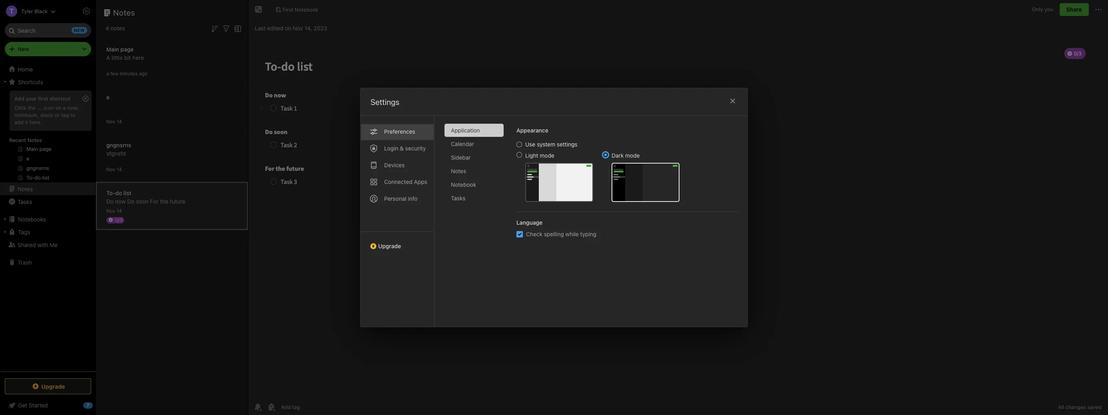 Task type: describe. For each thing, give the bounding box(es) containing it.
few
[[110, 71, 118, 77]]

notes up notes
[[113, 8, 135, 17]]

a inside 'icon on a note, notebook, stack or tag to add it here.'
[[63, 105, 66, 111]]

all changes saved
[[1059, 405, 1102, 411]]

typing
[[581, 231, 597, 238]]

with
[[37, 242, 48, 249]]

notes inside "tab"
[[451, 168, 466, 175]]

last edited on nov 14, 2023
[[255, 25, 327, 31]]

notes right recent
[[28, 137, 42, 144]]

do
[[115, 190, 122, 197]]

connected apps
[[384, 179, 427, 186]]

0 vertical spatial upgrade button
[[361, 232, 434, 253]]

notebook inside tab
[[451, 182, 476, 188]]

application tab
[[445, 124, 504, 137]]

notes link
[[0, 183, 96, 196]]

the inside the to-do list do now do soon for the future
[[160, 198, 168, 205]]

notebooks
[[18, 216, 46, 223]]

future
[[170, 198, 185, 205]]

tasks tab
[[445, 192, 504, 205]]

recent
[[9, 137, 26, 144]]

group inside tree
[[0, 88, 96, 186]]

main
[[106, 46, 119, 53]]

close image
[[728, 96, 738, 106]]

1 horizontal spatial a
[[106, 71, 109, 77]]

here
[[132, 54, 144, 61]]

personal
[[384, 196, 407, 202]]

calendar
[[451, 141, 474, 148]]

info
[[408, 196, 418, 202]]

to
[[70, 112, 75, 118]]

recent notes
[[9, 137, 42, 144]]

expand note image
[[254, 5, 264, 14]]

saved
[[1088, 405, 1102, 411]]

notes up tasks button
[[18, 186, 33, 193]]

Dark mode radio
[[603, 152, 609, 158]]

sidebar tab
[[445, 151, 504, 164]]

light
[[526, 152, 539, 159]]

me
[[50, 242, 58, 249]]

add
[[14, 96, 24, 102]]

click the ...
[[14, 105, 42, 111]]

notebook inside button
[[295, 6, 318, 13]]

e
[[106, 94, 110, 101]]

shared with me link
[[0, 239, 96, 252]]

you
[[1045, 6, 1054, 12]]

shortcuts button
[[0, 76, 96, 88]]

tree containing home
[[0, 63, 96, 372]]

minutes
[[120, 71, 138, 77]]

Search text field
[[10, 23, 86, 38]]

trash
[[18, 259, 32, 266]]

14,
[[305, 25, 312, 31]]

for
[[150, 198, 159, 205]]

little
[[112, 54, 123, 61]]

now
[[115, 198, 126, 205]]

dark mode
[[612, 152, 640, 159]]

14 for e
[[117, 119, 122, 125]]

icon on a note, notebook, stack or tag to add it here.
[[14, 105, 79, 126]]

changes
[[1066, 405, 1087, 411]]

devices
[[384, 162, 405, 169]]

share
[[1067, 6, 1083, 13]]

only
[[1033, 6, 1044, 12]]

home link
[[0, 63, 96, 76]]

shortcuts
[[18, 79, 43, 85]]

notebook tab
[[445, 178, 504, 192]]

shared
[[18, 242, 36, 249]]

upgrade for the topmost the upgrade popup button
[[378, 243, 401, 250]]

notebook,
[[14, 112, 39, 118]]

application
[[451, 127, 480, 134]]

it
[[25, 119, 28, 126]]

Light mode radio
[[517, 152, 522, 158]]

expand tags image
[[2, 229, 8, 236]]

tags
[[18, 229, 30, 236]]

a
[[106, 54, 110, 61]]

the inside tree
[[28, 105, 36, 111]]

tab list for appearance
[[445, 124, 510, 328]]

first
[[283, 6, 293, 13]]

on inside note window element
[[285, 25, 292, 31]]

mode for dark mode
[[625, 152, 640, 159]]

0/3
[[115, 217, 123, 223]]

login
[[384, 145, 398, 152]]

add tag image
[[267, 403, 276, 413]]

system
[[537, 141, 556, 148]]

first
[[38, 96, 48, 102]]

click
[[14, 105, 26, 111]]

light mode
[[526, 152, 555, 159]]

a few minutes ago
[[106, 71, 148, 77]]

home
[[18, 66, 33, 73]]

expand notebooks image
[[2, 216, 8, 223]]

Check spelling while typing checkbox
[[517, 231, 523, 238]]

soon
[[136, 198, 149, 205]]

14 for gngnsrns
[[117, 167, 122, 173]]

4
[[106, 25, 109, 32]]

tasks inside tasks tab
[[451, 195, 466, 202]]

add your first shortcut
[[14, 96, 70, 102]]

sidebar
[[451, 154, 471, 161]]

note window element
[[248, 0, 1109, 416]]



Task type: vqa. For each thing, say whether or not it's contained in the screenshot.
Flag important items
no



Task type: locate. For each thing, give the bounding box(es) containing it.
1 horizontal spatial tab list
[[445, 124, 510, 328]]

upgrade
[[378, 243, 401, 250], [41, 384, 65, 391]]

settings image
[[82, 6, 91, 16]]

0 vertical spatial on
[[285, 25, 292, 31]]

4 notes
[[106, 25, 125, 32]]

nov up the 0/3
[[106, 208, 115, 214]]

tab list
[[361, 116, 435, 328], [445, 124, 510, 328]]

nov inside note window element
[[293, 25, 303, 31]]

0 horizontal spatial upgrade button
[[5, 379, 91, 395]]

3 nov 14 from the top
[[106, 208, 122, 214]]

the left ...
[[28, 105, 36, 111]]

a left few
[[106, 71, 109, 77]]

1 vertical spatial 14
[[117, 167, 122, 173]]

share button
[[1060, 3, 1089, 16]]

1 nov 14 from the top
[[106, 119, 122, 125]]

14 down sfgnsfd
[[117, 167, 122, 173]]

1 do from the left
[[106, 198, 114, 205]]

login & security
[[384, 145, 426, 152]]

0 vertical spatial 14
[[117, 119, 122, 125]]

0 vertical spatial nov 14
[[106, 119, 122, 125]]

language
[[517, 220, 543, 226]]

dark
[[612, 152, 624, 159]]

0 horizontal spatial tab list
[[361, 116, 435, 328]]

1 horizontal spatial upgrade
[[378, 243, 401, 250]]

use
[[526, 141, 536, 148]]

None search field
[[10, 23, 86, 38]]

0 vertical spatial the
[[28, 105, 36, 111]]

personal info
[[384, 196, 418, 202]]

nov
[[293, 25, 303, 31], [106, 119, 115, 125], [106, 167, 115, 173], [106, 208, 115, 214]]

0 horizontal spatial upgrade
[[41, 384, 65, 391]]

1 mode from the left
[[540, 152, 555, 159]]

0 horizontal spatial do
[[106, 198, 114, 205]]

0 horizontal spatial a
[[63, 105, 66, 111]]

gngnsrns
[[106, 142, 131, 149]]

add a reminder image
[[253, 403, 263, 413]]

1 horizontal spatial do
[[127, 198, 135, 205]]

tasks inside tasks button
[[18, 199, 32, 205]]

2 14 from the top
[[117, 167, 122, 173]]

1 vertical spatial a
[[63, 105, 66, 111]]

0 horizontal spatial mode
[[540, 152, 555, 159]]

notebooks link
[[0, 213, 96, 226]]

nov 14 up the gngnsrns
[[106, 119, 122, 125]]

nov down sfgnsfd
[[106, 167, 115, 173]]

to-do list do now do soon for the future
[[106, 190, 185, 205]]

1 horizontal spatial notebook
[[451, 182, 476, 188]]

on inside 'icon on a note, notebook, stack or tag to add it here.'
[[55, 105, 61, 111]]

on right "edited"
[[285, 25, 292, 31]]

or
[[55, 112, 60, 118]]

nov 14
[[106, 119, 122, 125], [106, 167, 122, 173], [106, 208, 122, 214]]

1 14 from the top
[[117, 119, 122, 125]]

calendar tab
[[445, 138, 504, 151]]

0 horizontal spatial notebook
[[295, 6, 318, 13]]

1 vertical spatial nov 14
[[106, 167, 122, 173]]

check spelling while typing
[[526, 231, 597, 238]]

option group
[[517, 141, 680, 202]]

on
[[285, 25, 292, 31], [55, 105, 61, 111]]

apps
[[414, 179, 427, 186]]

edited
[[267, 25, 284, 31]]

14
[[117, 119, 122, 125], [117, 167, 122, 173], [117, 208, 122, 214]]

tasks up notebooks
[[18, 199, 32, 205]]

sfgnsfd
[[106, 150, 126, 157]]

0 vertical spatial a
[[106, 71, 109, 77]]

notebook down notes "tab"
[[451, 182, 476, 188]]

first notebook
[[283, 6, 318, 13]]

1 horizontal spatial upgrade button
[[361, 232, 434, 253]]

tag
[[61, 112, 69, 118]]

new
[[18, 46, 29, 52]]

tasks down the 'notebook' tab
[[451, 195, 466, 202]]

mode right dark
[[625, 152, 640, 159]]

add
[[14, 119, 24, 126]]

a up tag
[[63, 105, 66, 111]]

the
[[28, 105, 36, 111], [160, 198, 168, 205]]

1 horizontal spatial the
[[160, 198, 168, 205]]

bit
[[124, 54, 131, 61]]

spelling
[[544, 231, 564, 238]]

notes tab
[[445, 165, 504, 178]]

page
[[121, 46, 134, 53]]

to-
[[106, 190, 115, 197]]

1 vertical spatial upgrade
[[41, 384, 65, 391]]

1 vertical spatial upgrade button
[[5, 379, 91, 395]]

do down list
[[127, 198, 135, 205]]

ago
[[139, 71, 148, 77]]

upgrade button
[[361, 232, 434, 253], [5, 379, 91, 395]]

preferences
[[384, 128, 415, 135]]

gngnsrns sfgnsfd
[[106, 142, 131, 157]]

settings
[[371, 98, 400, 107]]

tab list for application
[[361, 116, 435, 328]]

0 vertical spatial notebook
[[295, 6, 318, 13]]

stack
[[40, 112, 53, 118]]

nov 14 for e
[[106, 119, 122, 125]]

1 vertical spatial the
[[160, 198, 168, 205]]

group
[[0, 88, 96, 186]]

nov 14 down sfgnsfd
[[106, 167, 122, 173]]

notes
[[111, 25, 125, 32]]

2 do from the left
[[127, 198, 135, 205]]

option group containing use system settings
[[517, 141, 680, 202]]

your
[[26, 96, 37, 102]]

1 horizontal spatial tasks
[[451, 195, 466, 202]]

settings
[[557, 141, 578, 148]]

0 horizontal spatial on
[[55, 105, 61, 111]]

last
[[255, 25, 266, 31]]

mode down system
[[540, 152, 555, 159]]

2 vertical spatial nov 14
[[106, 208, 122, 214]]

1 vertical spatial notebook
[[451, 182, 476, 188]]

while
[[566, 231, 579, 238]]

appearance
[[517, 127, 549, 134]]

connected
[[384, 179, 413, 186]]

...
[[37, 105, 42, 111]]

here.
[[30, 119, 42, 126]]

notes down the sidebar
[[451, 168, 466, 175]]

1 vertical spatial on
[[55, 105, 61, 111]]

shortcut
[[49, 96, 70, 102]]

notebook right first
[[295, 6, 318, 13]]

first notebook button
[[273, 4, 321, 15]]

nov down e
[[106, 119, 115, 125]]

2023
[[314, 25, 327, 31]]

all
[[1059, 405, 1065, 411]]

3 14 from the top
[[117, 208, 122, 214]]

1 horizontal spatial mode
[[625, 152, 640, 159]]

14 up the 0/3
[[117, 208, 122, 214]]

on up or
[[55, 105, 61, 111]]

0 horizontal spatial tasks
[[18, 199, 32, 205]]

tags button
[[0, 226, 96, 239]]

2 vertical spatial 14
[[117, 208, 122, 214]]

nov 14 for gngnsrns
[[106, 167, 122, 173]]

security
[[405, 145, 426, 152]]

0 horizontal spatial the
[[28, 105, 36, 111]]

2 nov 14 from the top
[[106, 167, 122, 173]]

mode for light mode
[[540, 152, 555, 159]]

upgrade for bottom the upgrade popup button
[[41, 384, 65, 391]]

14 up the gngnsrns
[[117, 119, 122, 125]]

2 mode from the left
[[625, 152, 640, 159]]

group containing add your first shortcut
[[0, 88, 96, 186]]

0 vertical spatial upgrade
[[378, 243, 401, 250]]

nov 14 up the 0/3
[[106, 208, 122, 214]]

Use system settings radio
[[517, 142, 522, 148]]

&
[[400, 145, 404, 152]]

use system settings
[[526, 141, 578, 148]]

tab list containing application
[[445, 124, 510, 328]]

main page a little bit here
[[106, 46, 144, 61]]

tasks button
[[0, 196, 96, 208]]

icon
[[44, 105, 54, 111]]

the right the for on the left
[[160, 198, 168, 205]]

new button
[[5, 42, 91, 56]]

do down to-
[[106, 198, 114, 205]]

Note Editor text field
[[248, 38, 1109, 400]]

1 horizontal spatial on
[[285, 25, 292, 31]]

tab list containing preferences
[[361, 116, 435, 328]]

mode
[[540, 152, 555, 159], [625, 152, 640, 159]]

tree
[[0, 63, 96, 372]]

only you
[[1033, 6, 1054, 12]]

upgrade inside tab list
[[378, 243, 401, 250]]

note,
[[67, 105, 79, 111]]

notebook
[[295, 6, 318, 13], [451, 182, 476, 188]]

nov left 14,
[[293, 25, 303, 31]]

list
[[124, 190, 131, 197]]

trash link
[[0, 256, 96, 269]]



